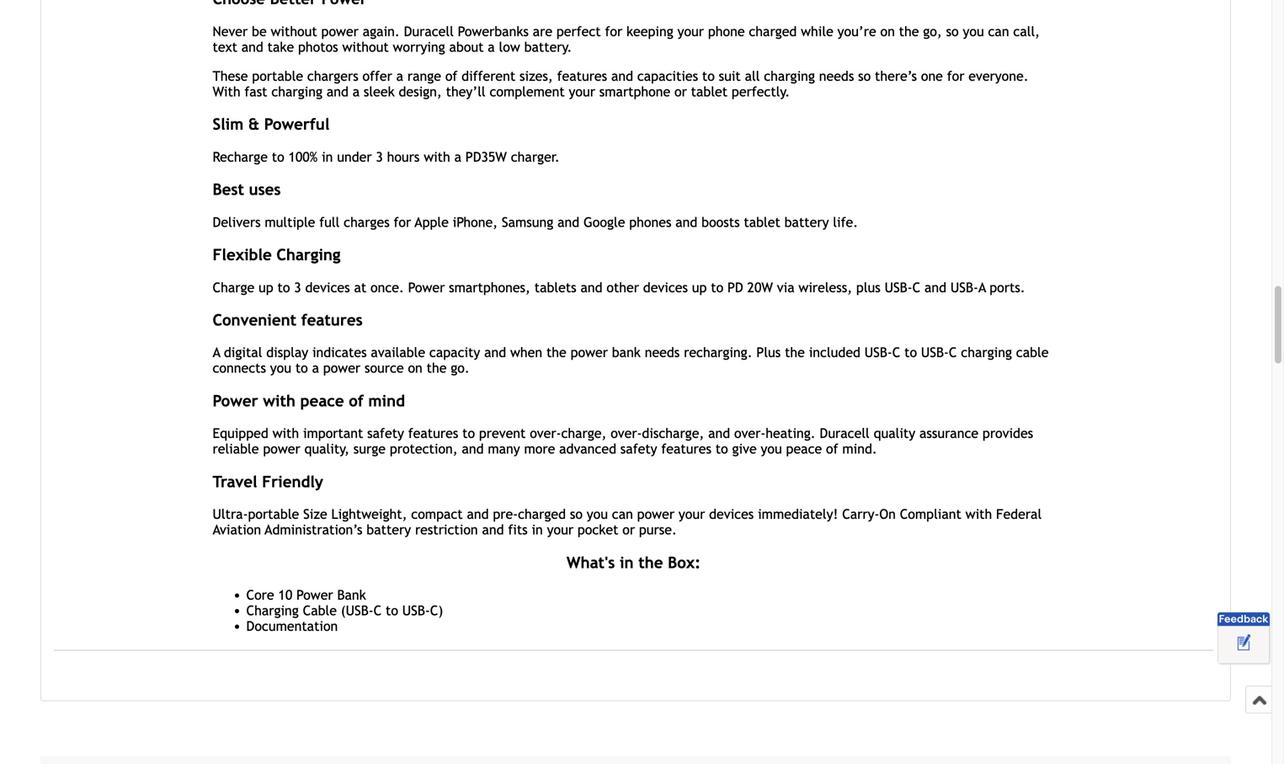 Task type: describe. For each thing, give the bounding box(es) containing it.
feedback
[[1220, 613, 1269, 626]]



Task type: vqa. For each thing, say whether or not it's contained in the screenshot.
Feedback
yes



